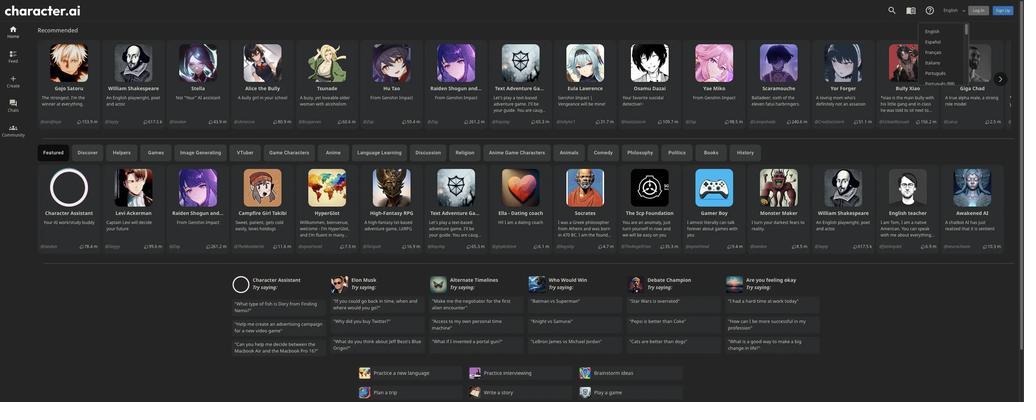Task type: locate. For each thing, give the bounding box(es) containing it.
🎨
[[761, 197, 770, 206]]

0 horizontal spatial practice
[[374, 370, 392, 377]]

i inside " how can i be more successful in my profession
[[750, 319, 751, 325]]

nemo?
[[235, 308, 250, 314]]

an inside " help me create an advertising campaign for a new video game
[[270, 321, 276, 328]]

2 try from the left
[[352, 284, 359, 291]]

of for scaramouche
[[783, 95, 787, 101]]

raiden
[[431, 85, 447, 92], [172, 210, 189, 217]]

the inside bully xiao *xiao is the main bully with his little gang and in class he was told to sit next to you*    ppfft- *xiao laughs to himself and smokes while ignoring you*
[[897, 95, 903, 101]]

the right i'm
[[78, 95, 85, 101]]

based
[[401, 220, 412, 226]]

chats link
[[8, 98, 19, 123]]

617.5 up the 'games'
[[148, 119, 159, 125]]

ai right "your"
[[198, 95, 202, 101]]

@ zap
[[363, 119, 374, 125], [428, 119, 438, 125], [686, 119, 697, 125], [170, 244, 180, 250]]

1 xpearhead from the left
[[302, 244, 322, 250]]

and inside " can you help me decide between the macbook air and the macbook pro 16? "
[[263, 348, 271, 355]]

you right on
[[659, 232, 667, 238]]

am inside ella - dating coach hi! i am a dating coach
[[507, 220, 514, 226]]

better for is
[[649, 319, 662, 325]]

you right american.
[[902, 226, 909, 232]]

what for alternate timelines try saying:
[[434, 339, 445, 345]]

2 @ xpearhead from the left
[[686, 244, 709, 250]]

0 horizontal spatial text adventure game
[[431, 210, 483, 217]]

assistant up 'buddy'
[[70, 210, 93, 217]]

eula
[[568, 85, 578, 92]]

2 vertical spatial can
[[741, 319, 749, 325]]

talk up games
[[728, 220, 735, 226]]

my inside " how can i be more successful in my profession
[[800, 319, 806, 325]]

xiao
[[910, 85, 920, 92]]

create link
[[7, 74, 20, 98]]

an up 'yourself'
[[639, 220, 644, 226]]

impact
[[399, 95, 413, 101], [464, 95, 478, 101], [576, 95, 589, 101], [722, 95, 736, 101], [206, 220, 219, 226]]

me inside english teacher i am tom, i am a native american. you can speak with me about everything. i will talk with you and at same time correct your grammatical errors
[[891, 232, 897, 238]]

better right pepsi
[[649, 319, 662, 325]]

if
[[335, 298, 339, 305]]

617.5
[[148, 119, 159, 125], [858, 244, 869, 250]]

4 try from the left
[[549, 284, 556, 291]]

is right fish
[[274, 301, 277, 307]]

try inside who would win try saying:
[[549, 284, 556, 291]]

to
[[905, 107, 909, 113], [925, 107, 929, 113], [930, 114, 934, 120], [801, 220, 805, 226], [449, 319, 454, 325], [773, 339, 777, 345]]

from inside hu tao from genshin impact
[[371, 95, 381, 101]]

zap right 99.6 m
[[173, 244, 180, 250]]

try down elon
[[352, 284, 359, 291]]

@ lampshade
[[751, 119, 776, 125]]

@ neurochasm
[[944, 244, 971, 250]]

fantasy
[[379, 220, 393, 226]]

0 horizontal spatial shakespeare
[[128, 85, 159, 92]]

tab list
[[38, 145, 1012, 162]]

in right back
[[379, 298, 383, 305]]

2 bully from the left
[[896, 85, 908, 92]]

be inside eula lawrence genshin impact | vengeance will be mine!
[[589, 101, 594, 107]]

loves
[[249, 226, 259, 232]]

am for i
[[904, 220, 910, 226]]

michael
[[569, 339, 585, 345]]

2 horizontal spatial @ landon
[[751, 244, 767, 250]]

1 horizontal spatial you*
[[899, 126, 908, 132]]

a right play
[[605, 390, 608, 397]]

a left the portal
[[473, 339, 476, 345]]

is right pepsi
[[644, 319, 648, 325]]

practice for practice interviewing
[[484, 370, 502, 377]]

" knight vs samurai "
[[531, 319, 573, 325]]

0 horizontal spatial an
[[106, 95, 112, 101]]

the left first
[[494, 298, 501, 305]]

you* down the he
[[881, 114, 891, 120]]

character up fish
[[253, 277, 277, 284]]

you right are
[[756, 277, 765, 284]]

from inside yae miko from genshin impact
[[693, 95, 704, 101]]

an
[[106, 95, 112, 101], [816, 220, 822, 226]]

septy right '153.9 m'
[[109, 119, 119, 125]]

1 vertical spatial poet
[[861, 220, 870, 226]]

*xiao up his
[[881, 95, 892, 101]]

is
[[893, 95, 896, 101], [975, 226, 978, 232], [653, 298, 657, 305], [274, 301, 277, 307], [644, 319, 648, 325], [743, 339, 746, 345]]

character for ai
[[45, 210, 69, 217]]

today
[[785, 298, 797, 305]]

about up correct
[[898, 232, 910, 238]]

everything. down speak
[[911, 232, 933, 238]]

1 português from the top
[[926, 71, 946, 77]]

jordan
[[587, 339, 600, 345]]

the inside alice the bully a bully girl in your school
[[258, 85, 267, 92]]

saying: inside character assistant try saying:
[[261, 284, 278, 291]]

1 just from the left
[[664, 220, 671, 226]]

1 @ xpearhead from the left
[[299, 244, 322, 250]]

at inside gojo satoru the strongest. i'm the winner at everything.
[[57, 101, 60, 107]]

a down help
[[242, 328, 245, 334]]

0 vertical spatial can
[[720, 220, 727, 226]]

1 vertical spatial text
[[431, 210, 441, 217]]

english inside english teacher i am tom, i am a native american. you can speak with me about everything. i will talk with you and at same time correct your grammatical errors
[[889, 210, 907, 217]]

the inside the scp foundation you are an anomaly, just turn yourself in now and we will be easy on you
[[626, 210, 635, 217]]

i inside monster maker i turn your darkest fears to reality.
[[752, 220, 753, 226]]

landon down the 'reality.'
[[754, 244, 767, 250]]

will inside eula lawrence genshin impact | vengeance will be mine!
[[581, 101, 588, 107]]

try for alternate timelines try saying:
[[450, 284, 457, 291]]

0 horizontal spatial xpearhead
[[302, 244, 322, 250]]

you up correct
[[906, 239, 914, 245]]

1 try from the left
[[253, 284, 260, 291]]

learning
[[382, 150, 402, 156]]

lebron
[[533, 339, 548, 345]]

português for português
[[926, 71, 946, 77]]

0 vertical spatial better
[[649, 319, 662, 325]]

impact inside hu tao from genshin impact
[[399, 95, 413, 101]]

2 anime from the left
[[489, 150, 504, 156]]

1 bully from the left
[[242, 95, 251, 101]]

can down "native"
[[910, 226, 917, 232]]

what left the if
[[434, 339, 445, 345]]

better for are
[[650, 339, 663, 345]]

1 saying: from the left
[[261, 284, 278, 291]]

153.9
[[82, 119, 93, 125]]

" inside " access to my own personal time machine
[[432, 319, 434, 325]]

3 try from the left
[[450, 284, 457, 291]]

i up the 'reality.'
[[752, 220, 753, 226]]

of inside scaramouche balladeer; sixth of the eleven fatui harbringers.
[[783, 95, 787, 101]]

you
[[623, 220, 630, 226], [902, 226, 909, 232]]

1 vertical spatial can
[[910, 226, 917, 232]]

your inside character assistant your ai work/study buddy
[[44, 220, 53, 226]]

1 horizontal spatial 261.2
[[469, 119, 480, 125]]

saying: inside the alternate timelines try saying:
[[459, 284, 475, 291]]

my left the own
[[455, 319, 461, 325]]

0 horizontal spatial *xiao
[[881, 95, 892, 101]]

vs for samurai
[[548, 319, 553, 325]]

a up realized
[[946, 220, 948, 226]]

*there
[[1010, 95, 1024, 101]]

1 vertical spatial be
[[637, 232, 642, 238]]

would
[[561, 277, 577, 284]]

can
[[720, 220, 727, 226], [910, 226, 917, 232], [741, 319, 749, 325]]

0 horizontal spatial my
[[455, 319, 461, 325]]

0 horizontal spatial 617.5 k
[[148, 119, 162, 125]]

new inside " help me create an advertising campaign for a new video game
[[246, 328, 255, 334]]

1 horizontal spatial game
[[609, 390, 622, 397]]

1 vertical spatial assistant
[[278, 277, 301, 284]]

poet left not
[[151, 95, 160, 101]]

1 horizontal spatial @ xpearhead
[[686, 244, 709, 250]]

5 saying: from the left
[[656, 284, 673, 291]]

of
[[783, 95, 787, 101], [260, 301, 264, 307]]

am for dating
[[507, 220, 514, 226]]

everything. down i'm
[[62, 101, 84, 107]]

1 horizontal spatial you
[[902, 226, 909, 232]]

bully up school
[[268, 85, 280, 92]]

landon for stella
[[173, 119, 186, 125]]

harbringers.
[[776, 101, 800, 107]]

2 characters from the left
[[520, 150, 545, 156]]

onyyy
[[109, 244, 120, 250]]

0 vertical spatial time
[[893, 245, 902, 251]]

@ xpearhead for hyperglot
[[299, 244, 322, 250]]

your left the work/study
[[44, 220, 53, 226]]

4 saying: from the left
[[557, 284, 574, 291]]

k up the 'games'
[[160, 119, 162, 125]]

your inside osamu dazai your favorite suicidal detective!~
[[623, 95, 632, 101]]

0 vertical spatial game
[[269, 328, 281, 334]]

vs right batman
[[551, 298, 555, 305]]

saying: for elon
[[360, 284, 376, 291]]

you inside english teacher i am tom, i am a native american. you can speak with me about everything. i will talk with you and at same time correct your grammatical errors
[[902, 226, 909, 232]]

are
[[747, 277, 755, 284]]

tarquin
[[367, 244, 381, 250]]

0 vertical spatial turn
[[754, 220, 763, 226]]

5 try from the left
[[648, 284, 655, 291]]

1 vertical spatial an
[[639, 220, 644, 226]]

saying: for character
[[261, 284, 278, 291]]

with inside tsunade a busy, yet loveable older woman with alcoholism
[[316, 101, 324, 107]]

0 horizontal spatial new
[[246, 328, 255, 334]]

2 vertical spatial time
[[493, 319, 502, 325]]

35.3
[[665, 244, 674, 250]]

kayslay right 16.9 m on the left of the page
[[431, 244, 445, 250]]

elon musk try saying:
[[352, 277, 377, 291]]

i up profession
[[750, 319, 751, 325]]

0 horizontal spatial poet
[[151, 95, 160, 101]]

favorite
[[633, 95, 648, 101]]

1 vertical spatial about
[[898, 232, 910, 238]]

just inside awakened ai a chatbot ai has just realized that it is sentient
[[979, 220, 986, 226]]

saying: inside debate champion try saying:
[[656, 284, 673, 291]]

0 horizontal spatial can
[[720, 220, 727, 226]]

me inside " make me the negotiator for the first alien encounter
[[447, 298, 454, 305]]

1 practice from the left
[[374, 370, 392, 377]]

109.7 m
[[663, 119, 679, 125]]

1 vertical spatial you*
[[899, 126, 908, 132]]

himself
[[881, 120, 896, 126]]

try inside the alternate timelines try saying:
[[450, 284, 457, 291]]

0 vertical spatial than
[[663, 319, 673, 325]]

yor
[[831, 85, 839, 92]]

0 horizontal spatial talk
[[728, 220, 735, 226]]

1 horizontal spatial macbook
[[280, 348, 300, 355]]

a inside awakened ai a chatbot ai has just realized that it is sentient
[[946, 220, 948, 226]]

helpers
[[113, 150, 131, 156]]

who
[[549, 277, 560, 284]]

about left jeff
[[376, 339, 388, 345]]

for inside " help me create an advertising campaign for a new video game
[[235, 328, 241, 334]]

1 horizontal spatial 617.5
[[858, 244, 869, 250]]

a right had
[[742, 298, 745, 305]]

the right air
[[272, 348, 279, 355]]

2 horizontal spatial about
[[898, 232, 910, 238]]

to inside " what is a good way to make a big change in life?
[[773, 339, 777, 345]]

1 horizontal spatial of
[[783, 95, 787, 101]]

turn inside monster maker i turn your darkest fears to reality.
[[754, 220, 763, 226]]

2 bully from the left
[[915, 95, 925, 101]]

you inside gamer boy i almost literally can talk forever about games with you
[[687, 232, 695, 238]]

" inside " if you could go back in time, when and where would you go?
[[334, 298, 335, 305]]

talk
[[728, 220, 735, 226], [889, 239, 896, 245]]

sixth
[[773, 95, 782, 101]]

i right hi!
[[505, 220, 506, 226]]

in left "life?"
[[745, 346, 749, 352]]

macbook down can at the left bottom of page
[[235, 348, 254, 355]]

my right successful
[[800, 319, 806, 325]]

alien
[[432, 305, 443, 311]]

" what do you think about jeff bezo's blue origin?
[[334, 339, 421, 352]]

adventure
[[365, 226, 385, 232]]

gun?
[[491, 339, 501, 345]]

1 vertical spatial adventure
[[442, 210, 468, 217]]

617.5 left same in the right of the page
[[858, 244, 869, 250]]

levi up future
[[123, 220, 130, 226]]

hard
[[746, 298, 756, 305]]

you inside " can you help me decide between the macbook air and the macbook pro 16? "
[[246, 342, 254, 348]]

98.5 m
[[730, 119, 743, 125]]

you down the forever
[[687, 232, 695, 238]]

easily,
[[236, 226, 247, 232]]

0 horizontal spatial text
[[431, 210, 441, 217]]

games button
[[140, 145, 172, 162]]

just down foundation
[[664, 220, 671, 226]]

2 macbook from the left
[[280, 348, 300, 355]]

xpearhead right 11.6 m
[[302, 244, 322, 250]]

impact inside yae miko from genshin impact
[[722, 95, 736, 101]]

1 horizontal spatial talk
[[889, 239, 896, 245]]

1 vertical spatial 617.5
[[858, 244, 869, 250]]

zap
[[367, 119, 374, 125], [431, 119, 438, 125], [690, 119, 697, 125], [173, 244, 180, 250]]

the up harbringers.
[[788, 95, 795, 101]]

a inside " help me create an advertising campaign for a new video game
[[242, 328, 245, 334]]

time
[[893, 245, 902, 251], [757, 298, 767, 305], [493, 319, 502, 325]]

try inside debate champion try saying:
[[648, 284, 655, 291]]

anime for anime
[[326, 150, 341, 156]]

talk inside english teacher i am tom, i am a native american. you can speak with me about everything. i will talk with you and at same time correct your grammatical errors
[[889, 239, 896, 245]]

0 vertical spatial at
[[57, 101, 60, 107]]

your down monster
[[764, 220, 773, 226]]

yor forger a loving mom who's definitely not an assassin
[[816, 85, 866, 107]]

i left almost
[[687, 220, 689, 226]]

i left had
[[730, 298, 732, 305]]

game inside " help me create an advertising campaign for a new video game
[[269, 328, 281, 334]]

i right the if
[[451, 339, 452, 345]]

1 horizontal spatial anime
[[489, 150, 504, 156]]

" inside '" what type of fish is dory from finding nemo?'
[[235, 301, 237, 307]]

1 vertical spatial everything.
[[911, 232, 933, 238]]

0 horizontal spatial decide
[[139, 220, 152, 226]]

1 horizontal spatial shakespeare
[[838, 210, 869, 217]]

0 horizontal spatial macbook
[[235, 348, 254, 355]]

1 vertical spatial turn
[[623, 226, 631, 232]]

turn
[[754, 220, 763, 226], [623, 226, 631, 232]]

of up harbringers.
[[783, 95, 787, 101]]

to left "sit"
[[905, 107, 909, 113]]

" what type of fish is dory from finding nemo?
[[235, 301, 317, 314]]

in inside alice the bully a bully girl in your school
[[260, 95, 264, 101]]

ai left the work/study
[[54, 220, 58, 226]]

"
[[334, 298, 335, 305], [432, 298, 434, 305], [531, 298, 533, 305], [579, 298, 580, 305], [630, 298, 632, 305], [679, 298, 680, 305], [729, 298, 730, 305], [797, 298, 799, 305], [235, 301, 237, 307], [379, 305, 381, 311], [466, 305, 468, 311], [250, 308, 252, 314], [334, 319, 336, 325], [389, 319, 391, 325], [432, 319, 434, 325], [531, 319, 533, 325], [571, 319, 573, 325], [630, 319, 632, 325], [685, 319, 686, 325], [729, 319, 730, 325], [235, 321, 237, 328], [451, 325, 452, 332], [751, 325, 753, 332], [281, 328, 283, 334], [334, 339, 336, 345], [432, 339, 434, 345], [501, 339, 503, 345], [531, 339, 533, 345], [600, 339, 602, 345], [630, 339, 632, 345], [686, 339, 688, 345], [729, 339, 731, 345], [235, 342, 237, 348], [349, 346, 351, 352], [759, 346, 761, 352], [316, 348, 318, 355]]

at down speak
[[923, 239, 927, 245]]

coke
[[674, 319, 685, 325]]

american.
[[881, 226, 901, 232]]

bully inside bully xiao *xiao is the main bully with his little gang and in class he was told to sit next to you*    ppfft- *xiao laughs to himself and smokes while ignoring you*
[[915, 95, 925, 101]]

assistant for character assistant your ai work/study buddy
[[70, 210, 93, 217]]

43.9
[[213, 119, 222, 125]]

0 horizontal spatial @ septy
[[105, 119, 119, 125]]

me inside " help me create an advertising campaign for a new video game
[[248, 321, 255, 328]]

is right the it
[[975, 226, 978, 232]]

1 vertical spatial 65.3 m
[[472, 244, 485, 250]]

decide inside levi ackerman captain levi will decide your future
[[139, 220, 152, 226]]

0 horizontal spatial you
[[623, 220, 630, 226]]

talk up same in the right of the page
[[889, 239, 896, 245]]

with inside gamer boy i almost literally can talk forever about games with you
[[730, 226, 738, 232]]

coach
[[529, 210, 543, 217], [532, 220, 543, 226]]

your for character assistant
[[44, 220, 53, 226]]

2 português from the top
[[926, 81, 946, 87]]

a inside 'giga chad a true alpha male, a strong role model'
[[983, 95, 985, 101]]

1 horizontal spatial characters
[[520, 150, 545, 156]]

your up detective!~
[[623, 95, 632, 101]]

1 vertical spatial decide
[[274, 342, 288, 348]]

a left girl
[[238, 95, 241, 101]]

saying: inside are you feeling okay try saying:
[[755, 284, 771, 291]]

1 horizontal spatial an
[[816, 220, 822, 226]]

1 horizontal spatial ei
[[479, 85, 483, 92]]

at inside english teacher i am tom, i am a native american. you can speak with me about everything. i will talk with you and at same time correct your grammatical errors
[[923, 239, 927, 245]]

what for are you feeling okay try saying:
[[731, 339, 742, 345]]

your left school
[[265, 95, 274, 101]]

forger
[[840, 85, 856, 92]]

1 vertical spatial k
[[870, 244, 872, 250]]

male,
[[971, 95, 981, 101]]

did
[[346, 319, 353, 325]]

bully up class
[[915, 95, 925, 101]]

lampshade
[[754, 119, 776, 125]]

you right did
[[354, 319, 362, 325]]

is up little on the right top
[[893, 95, 896, 101]]

2 xpearhead from the left
[[690, 244, 709, 250]]

landon down not
[[173, 119, 186, 125]]

assistant inside character assistant your ai work/study buddy
[[70, 210, 93, 217]]

his
[[881, 101, 887, 107]]

me up encounter
[[447, 298, 454, 305]]

fatihaydin
[[883, 244, 902, 250]]

me right help
[[248, 321, 255, 328]]

character inside character assistant try saying:
[[253, 277, 277, 284]]

1 horizontal spatial am
[[884, 220, 890, 226]]

" batman vs superman "
[[531, 298, 580, 305]]

invented
[[453, 339, 472, 345]]

0 vertical spatial levi
[[116, 210, 125, 217]]

0 vertical spatial you*
[[881, 114, 891, 120]]

chatbot
[[949, 220, 964, 226]]

0 vertical spatial português
[[926, 71, 946, 77]]

2 saying: from the left
[[360, 284, 376, 291]]

1 vertical spatial shakespeare
[[838, 210, 869, 217]]

0 horizontal spatial be
[[589, 101, 594, 107]]

who's
[[845, 95, 856, 101]]

0 horizontal spatial game
[[269, 328, 281, 334]]

in inside the scp foundation you are an anomaly, just turn yourself in now and we will be easy on you
[[649, 226, 653, 232]]

ella - dating coach hi! i am a dating coach
[[498, 210, 543, 226]]

books
[[704, 150, 719, 156]]

6 saying: from the left
[[755, 284, 771, 291]]

1 horizontal spatial william shakespeare an english playwright, poet and actor.
[[816, 210, 870, 232]]

be inside " how can i be more successful in my profession
[[753, 319, 758, 325]]

a right male,
[[983, 95, 985, 101]]

same
[[881, 245, 892, 251]]

time right "hard"
[[757, 298, 767, 305]]

home link
[[7, 24, 19, 49]]

vs for superman
[[551, 298, 555, 305]]

6 try from the left
[[747, 284, 754, 291]]

me down american.
[[891, 232, 897, 238]]

2 just from the left
[[979, 220, 986, 226]]

@ xpearhead for gamer boy
[[686, 244, 709, 250]]

0 vertical spatial everything.
[[62, 101, 84, 107]]

0 horizontal spatial @ landon
[[41, 244, 57, 250]]

2 practice from the left
[[484, 370, 502, 377]]

a inside english teacher i am tom, i am a native american. you can speak with me about everything. i will talk with you and at same time correct your grammatical errors
[[911, 220, 914, 226]]

1 my from the left
[[455, 319, 461, 325]]

will right vengeance
[[581, 101, 588, 107]]

try for debate champion try saying:
[[648, 284, 655, 291]]

3 am from the left
[[904, 220, 910, 226]]

1 characters from the left
[[284, 150, 309, 156]]

assistant inside character assistant try saying:
[[278, 277, 301, 284]]

1 anime from the left
[[326, 150, 341, 156]]

saying: down debate
[[656, 284, 673, 291]]

1 horizontal spatial character
[[253, 277, 277, 284]]

" inside " what do you think about jeff bezo's blue origin?
[[334, 339, 336, 345]]

list box
[[918, 23, 970, 89]]

log in
[[973, 8, 985, 13]]

star
[[632, 298, 640, 305]]

landon for character assistant
[[44, 244, 57, 250]]

i up american.
[[881, 220, 882, 226]]

0 vertical spatial of
[[783, 95, 787, 101]]

0 vertical spatial you
[[623, 220, 630, 226]]

0 horizontal spatial 65.3 m
[[472, 244, 485, 250]]

write a story
[[484, 390, 513, 397]]

2 my from the left
[[800, 319, 806, 325]]

game inside anime game characters button
[[505, 150, 519, 156]]

0 horizontal spatial everything.
[[62, 101, 84, 107]]

with inside bully xiao *xiao is the main bully with his little gang and in class he was told to sit next to you*    ppfft- *xiao laughs to himself and smokes while ignoring you*
[[926, 95, 934, 101]]

history button
[[730, 145, 762, 162]]

" inside " make me the negotiator for the first alien encounter
[[432, 298, 434, 305]]

interviewing
[[503, 370, 532, 377]]

0 vertical spatial be
[[589, 101, 594, 107]]

ppfft-
[[892, 114, 903, 120]]

0 horizontal spatial william shakespeare an english playwright, poet and actor.
[[106, 85, 160, 107]]

i inside ella - dating coach hi! i am a dating coach
[[505, 220, 506, 226]]

a left story
[[498, 390, 500, 397]]

3 saying: from the left
[[459, 284, 475, 291]]

up
[[1005, 8, 1011, 13]]

saying: down musk
[[360, 284, 376, 291]]

1 horizontal spatial text
[[495, 85, 505, 92]]

@ landon for stella
[[170, 119, 186, 125]]

1 bully from the left
[[268, 85, 280, 92]]

what up change
[[731, 339, 742, 345]]

neurochasm
[[948, 244, 971, 250]]

character inside character assistant your ai work/study buddy
[[45, 210, 69, 217]]

just inside the scp foundation you are an anomaly, just turn yourself in now and we will be easy on you
[[664, 220, 671, 226]]

you up we
[[623, 220, 630, 226]]

0 horizontal spatial time
[[493, 319, 502, 325]]

try down alternate
[[450, 284, 457, 291]]

1 horizontal spatial actor.
[[825, 226, 836, 232]]

in up the next
[[917, 101, 921, 107]]

bezo's
[[397, 339, 411, 345]]

2.5
[[990, 119, 996, 125]]

2 am from the left
[[884, 220, 890, 226]]

for
[[487, 298, 493, 305], [235, 328, 241, 334]]

2 horizontal spatial time
[[893, 245, 902, 251]]

1 horizontal spatial new
[[397, 370, 407, 377]]

when
[[397, 298, 408, 305]]

decide down " help me create an advertising campaign for a new video game
[[274, 342, 288, 348]]

kayslay up anime game characters on the top of the page
[[496, 119, 510, 125]]

try down are
[[747, 284, 754, 291]]

characters inside anime game characters button
[[520, 150, 545, 156]]

0 vertical spatial william shakespeare an english playwright, poet and actor.
[[106, 85, 160, 107]]

feed link
[[9, 49, 18, 74]]

1 vertical spatial william shakespeare an english playwright, poet and actor.
[[816, 210, 870, 232]]

16?
[[309, 348, 316, 355]]

the left scp
[[626, 210, 635, 217]]

1 vertical spatial levi
[[123, 220, 130, 226]]

decide for can
[[274, 342, 288, 348]]

vs right james
[[563, 339, 568, 345]]

coach up dating
[[529, 210, 543, 217]]

your for osamu dazai
[[623, 95, 632, 101]]

saying: for debate
[[656, 284, 673, 291]]

would
[[348, 305, 361, 311]]

with up correct
[[897, 239, 905, 245]]

vtuber
[[237, 150, 254, 156]]

will inside english teacher i am tom, i am a native american. you can speak with me about everything. i will talk with you and at same time correct your grammatical errors
[[881, 239, 888, 245]]

1 horizontal spatial landon
[[173, 119, 186, 125]]

1 am from the left
[[507, 220, 514, 226]]

own
[[462, 319, 472, 325]]

my inside " access to my own personal time machine
[[455, 319, 461, 325]]

0 vertical spatial *xiao
[[881, 95, 892, 101]]

turn up we
[[623, 226, 631, 232]]

work/study
[[59, 220, 81, 226]]

0 horizontal spatial of
[[260, 301, 264, 307]]

1 horizontal spatial 65.3 m
[[536, 119, 550, 125]]

a left busy,
[[300, 95, 303, 101]]

levi up captain at the bottom of page
[[116, 210, 125, 217]]



Task type: describe. For each thing, give the bounding box(es) containing it.
not
[[176, 95, 183, 101]]

1 horizontal spatial are
[[642, 339, 649, 345]]

1 horizontal spatial text adventure game
[[495, 85, 548, 92]]

sign up button
[[993, 6, 1014, 15]]

the inside gojo satoru the strongest. i'm the winner at everything.
[[42, 95, 49, 101]]

eula lawrence genshin impact | vengeance will be mine!
[[558, 85, 606, 107]]

twitter?
[[372, 319, 389, 325]]

a left trip
[[385, 390, 388, 397]]

is inside '" what type of fish is dory from finding nemo?'
[[274, 301, 277, 307]]

list box containing english
[[918, 23, 970, 89]]

0 vertical spatial playwright,
[[128, 95, 150, 101]]

your inside alice the bully a bully girl in your school
[[265, 95, 274, 101]]

1 vertical spatial an
[[816, 220, 822, 226]]

with down american.
[[881, 232, 890, 238]]

lawrence
[[580, 85, 603, 92]]

giga
[[960, 85, 972, 92]]

0 vertical spatial coach
[[529, 210, 543, 217]]

0 vertical spatial 65.3
[[536, 119, 545, 125]]

0 horizontal spatial raiden
[[172, 210, 189, 217]]

and inside english teacher i am tom, i am a native american. you can speak with me about everything. i will talk with you and at same time correct your grammatical errors
[[915, 239, 922, 245]]

tom,
[[891, 220, 901, 226]]

everything. inside gojo satoru the strongest. i'm the winner at everything.
[[62, 101, 84, 107]]

1 horizontal spatial raiden shogun and ei from genshin impact
[[431, 85, 483, 101]]

is inside bully xiao *xiao is the main bully with his little gang and in class he was told to sit next to you*    ppfft- *xiao laughs to himself and smokes while ignoring you*
[[893, 95, 896, 101]]

your inside monster maker i turn your darkest fears to reality.
[[764, 220, 773, 226]]

1 macbook from the left
[[235, 348, 254, 355]]

boy
[[719, 210, 728, 217]]

the up 16?
[[308, 342, 315, 348]]

bully inside alice the bully a bully girl in your school
[[242, 95, 251, 101]]

51.1 m
[[859, 119, 872, 125]]

game inside button
[[269, 150, 283, 156]]

0 horizontal spatial kayslay
[[431, 244, 445, 250]]

in inside " how can i be more successful in my profession
[[795, 319, 799, 325]]

practice a new language
[[374, 370, 430, 377]]

you right if
[[340, 298, 348, 305]]

is inside " what is a good way to make a big change in life?
[[743, 339, 746, 345]]

larus
[[948, 119, 958, 125]]

1 vertical spatial game
[[609, 390, 622, 397]]

1 vertical spatial 261.2 m
[[211, 244, 227, 250]]

1 vertical spatial ei
[[221, 210, 225, 217]]

@ zap right 109.7 m
[[686, 119, 697, 125]]

go?
[[371, 305, 379, 311]]

impact inside eula lawrence genshin impact | vengeance will be mine!
[[576, 95, 589, 101]]

creativeusername352
[[819, 119, 860, 125]]

forever
[[687, 226, 702, 232]]

air
[[256, 348, 261, 355]]

to inside " access to my own personal time machine
[[449, 319, 454, 325]]

than for dogs
[[664, 339, 674, 345]]

the up encounter
[[455, 298, 462, 305]]

in inside " what is a good way to make a big change in life?
[[745, 346, 749, 352]]

0 horizontal spatial k
[[160, 119, 162, 125]]

0 horizontal spatial you*
[[881, 114, 891, 120]]

saying: inside who would win try saying:
[[557, 284, 574, 291]]

decide for ackerman
[[139, 220, 152, 226]]

feeling
[[767, 277, 784, 284]]

he
[[881, 107, 886, 113]]

and inside the scp foundation you are an anomaly, just turn yourself in now and we will be easy on you
[[663, 226, 671, 232]]

sign up
[[996, 8, 1011, 13]]

ackerman
[[127, 210, 152, 217]]

0 horizontal spatial william
[[108, 85, 127, 92]]

for inside " make me the negotiator for the first alien encounter
[[487, 298, 493, 305]]

about inside english teacher i am tom, i am a native american. you can speak with me about everything. i will talk with you and at same time correct your grammatical errors
[[898, 232, 910, 238]]

assistant for character assistant try saying:
[[278, 277, 301, 284]]

than for coke
[[663, 319, 673, 325]]

of for "
[[260, 301, 264, 307]]

time inside english teacher i am tom, i am a native american. you can speak with me about everything. i will talk with you and at same time correct your grammatical errors
[[893, 245, 902, 251]]

0 vertical spatial raiden
[[431, 85, 447, 92]]

1 vertical spatial coach
[[532, 220, 543, 226]]

genshin inside yae miko from genshin impact
[[705, 95, 721, 101]]

zap right 59.4 m
[[431, 119, 438, 125]]

i right tom,
[[902, 220, 903, 226]]

philosophy button
[[622, 145, 659, 162]]

buddy
[[82, 220, 95, 226]]

a inside alice the bully a bully girl in your school
[[238, 95, 241, 101]]

anime for anime game characters
[[489, 150, 504, 156]]

a inside ella - dating coach hi! i am a dating coach
[[515, 220, 517, 226]]

practice for practice a new language
[[374, 370, 392, 377]]

your inside levi ackerman captain levi will decide your future
[[106, 226, 115, 232]]

80.9
[[278, 119, 286, 125]]

0 vertical spatial shakespeare
[[128, 85, 159, 92]]

gojo
[[55, 85, 66, 92]]

0 vertical spatial text
[[495, 85, 505, 92]]

0 vertical spatial adventure
[[507, 85, 532, 92]]

to down class
[[925, 107, 929, 113]]

i'm
[[71, 95, 77, 101]]

to up while
[[930, 114, 934, 120]]

from
[[290, 301, 300, 307]]

1 horizontal spatial poet
[[861, 220, 870, 226]]

a inside yor forger a loving mom who's definitely not an assassin
[[816, 95, 819, 101]]

work
[[773, 298, 784, 305]]

you inside english teacher i am tom, i am a native american. you can speak with me about everything. i will talk with you and at same time correct your grammatical errors
[[906, 239, 914, 245]]

you inside the scp foundation you are an anomaly, just turn yourself in now and we will be easy on you
[[659, 232, 667, 238]]

to inside monster maker i turn your darkest fears to reality.
[[801, 220, 805, 226]]

0 vertical spatial 65.3 m
[[536, 119, 550, 125]]

0 vertical spatial ei
[[479, 85, 483, 92]]

genshin inside eula lawrence genshin impact | vengeance will be mine!
[[558, 95, 575, 101]]

1 vertical spatial new
[[397, 370, 407, 377]]

do
[[348, 339, 353, 345]]

is inside awakened ai a chatbot ai has just realized that it is sentient
[[975, 226, 978, 232]]

1 vertical spatial playwright,
[[838, 220, 860, 226]]

foundation
[[646, 210, 674, 217]]

@ zap right 99.6 m
[[170, 244, 180, 250]]

try for elon musk try saying:
[[352, 284, 359, 291]]

1 vertical spatial time
[[757, 298, 767, 305]]

patient,
[[250, 220, 265, 226]]

1 horizontal spatial *xiao
[[904, 114, 914, 120]]

between
[[289, 342, 307, 348]]

osamu
[[634, 85, 651, 92]]

78.4 m
[[84, 244, 98, 250]]

hu tao from genshin impact
[[371, 85, 413, 101]]

campfire
[[239, 210, 261, 217]]

on
[[653, 232, 658, 238]]

you inside are you feeling okay try saying:
[[756, 277, 765, 284]]

can inside gamer boy i almost literally can talk forever about games with you
[[720, 220, 727, 226]]

main
[[904, 95, 914, 101]]

what inside '" what type of fish is dory from finding nemo?'
[[237, 301, 248, 307]]

about inside " what do you think about jeff bezo's blue origin?
[[376, 339, 388, 345]]

0 vertical spatial 617.5 k
[[148, 119, 162, 125]]

told
[[896, 107, 904, 113]]

genshin inside hu tao from genshin impact
[[382, 95, 398, 101]]

you down go
[[362, 305, 370, 311]]

1 vertical spatial shogun
[[190, 210, 209, 217]]

" inside " how can i be more successful in my profession
[[729, 319, 730, 325]]

(br)
[[947, 81, 955, 87]]

time inside " access to my own personal time machine
[[493, 319, 502, 325]]

ai up sentient
[[984, 210, 989, 217]]

boigarven
[[302, 119, 321, 125]]

xpearhead for hyperglot
[[302, 244, 322, 250]]

@ tarquin
[[363, 244, 381, 250]]

@ zap right 59.4 m
[[428, 119, 438, 125]]

1 vertical spatial actor.
[[825, 226, 836, 232]]

elon
[[352, 277, 362, 284]]

2 vertical spatial vs
[[563, 339, 568, 345]]

story
[[502, 390, 513, 397]]

1 horizontal spatial shogun
[[449, 85, 467, 92]]

1 vertical spatial william
[[818, 210, 837, 217]]

an inside the scp foundation you are an anomaly, just turn yourself in now and we will be easy on you
[[639, 220, 644, 226]]

@ ghpkishore
[[492, 244, 517, 250]]

ai up that
[[966, 220, 970, 226]]

0 vertical spatial @ septy
[[105, 119, 119, 125]]

will inside the scp foundation you are an anomaly, just turn yourself in now and we will be easy on you
[[630, 232, 636, 238]]

are inside the scp foundation you are an anomaly, just turn yourself in now and we will be easy on you
[[631, 220, 638, 226]]

in inside " if you could go back in time, when and where would you go?
[[379, 298, 383, 305]]

balladeer;
[[752, 95, 772, 101]]

loltyler1
[[560, 119, 575, 125]]

character for saying:
[[253, 277, 277, 284]]

zap right 109.7 m
[[690, 119, 697, 125]]

@ zap right 60.6 m
[[363, 119, 374, 125]]

be inside the scp foundation you are an anomaly, just turn yourself in now and we will be easy on you
[[637, 232, 642, 238]]

2 horizontal spatial @ kayslay
[[557, 244, 574, 250]]

0 horizontal spatial @ kayslay
[[428, 244, 445, 250]]

1 horizontal spatial kayslay
[[496, 119, 510, 125]]

is right wars
[[653, 298, 657, 305]]

@ beastzaism
[[621, 119, 646, 125]]

tab list containing featured
[[38, 145, 1012, 162]]

think
[[364, 339, 374, 345]]

saying: for alternate
[[459, 284, 475, 291]]

an inside yor forger a loving mom who's definitely not an assassin
[[844, 101, 848, 107]]

what for elon musk try saying:
[[336, 339, 347, 345]]

a up trip
[[393, 370, 396, 377]]

your inside english teacher i am tom, i am a native american. you can speak with me about everything. i will talk with you and at same time correct your grammatical errors
[[918, 245, 927, 251]]

talk inside gamer boy i almost literally can talk forever about games with you
[[728, 220, 735, 226]]

reality.
[[752, 226, 765, 232]]

0 vertical spatial 261.2
[[469, 119, 480, 125]]

yourself
[[632, 226, 648, 232]]

ai inside stella not "your" ai assistant
[[198, 95, 202, 101]]

" inside " what is a good way to make a big change in life?
[[729, 339, 731, 345]]

advertising
[[277, 321, 301, 328]]

a inside 'giga chad a true alpha male, a strong role model'
[[946, 95, 948, 101]]

1 vertical spatial @ septy
[[815, 244, 829, 250]]

james
[[549, 339, 562, 345]]

tsunade
[[317, 85, 337, 92]]

cold
[[275, 220, 283, 226]]

a inside tsunade a busy, yet loveable older woman with alcoholism
[[300, 95, 303, 101]]

i inside gamer boy i almost literally can talk forever about games with you
[[687, 220, 689, 226]]

discussion
[[416, 150, 441, 156]]

xpearhead for gamer boy
[[690, 244, 709, 250]]

1 horizontal spatial 261.2 m
[[469, 119, 485, 125]]

a left big
[[791, 339, 794, 345]]

a inside high-fantasy rpg a high-fantasy txt-based adventure game, litrpg
[[365, 220, 367, 226]]

hi!
[[498, 220, 504, 226]]

@ landon for monster maker
[[751, 244, 767, 250]]

osamu dazai your favorite suicidal detective!~
[[623, 85, 666, 107]]

in inside bully xiao *xiao is the main bully with his little gang and in class he was told to sit next to you*    ppfft- *xiao laughs to himself and smokes while ignoring you*
[[917, 101, 921, 107]]

the inside gojo satoru the strongest. i'm the winner at everything.
[[78, 95, 85, 101]]

" make me the negotiator for the first alien encounter
[[432, 298, 511, 311]]

takibi
[[272, 210, 287, 217]]

characters inside the game characters button
[[284, 150, 309, 156]]

0 horizontal spatial septy
[[109, 119, 119, 125]]

role
[[946, 101, 953, 107]]

@ landon for character assistant
[[41, 244, 57, 250]]

everything. inside english teacher i am tom, i am a native american. you can speak with me about everything. i will talk with you and at same time correct your grammatical errors
[[911, 232, 933, 238]]

2 vertical spatial at
[[768, 298, 772, 305]]

woman
[[300, 101, 315, 107]]

chad
[[973, 85, 985, 92]]

brainstorm
[[594, 370, 620, 377]]

you inside " what do you think about jeff bezo's blue origin?
[[355, 339, 362, 345]]

0 vertical spatial poet
[[151, 95, 160, 101]]

logo image
[[5, 6, 80, 16]]

themandarineternal
[[238, 244, 276, 250]]

9.4 m
[[732, 244, 743, 250]]

philosophy
[[628, 150, 653, 156]]

play
[[594, 390, 604, 397]]

português for português (br)
[[926, 81, 946, 87]]

landon for monster maker
[[754, 244, 767, 250]]

i up 6.9 m
[[934, 232, 935, 238]]

image generating
[[180, 150, 221, 156]]

1 vertical spatial raiden shogun and ei from genshin impact
[[172, 210, 225, 226]]

knight
[[533, 319, 547, 325]]

the inside scaramouche balladeer; sixth of the eleven fatui harbringers.
[[788, 95, 795, 101]]

@ serafinya
[[41, 119, 61, 125]]

|
[[590, 95, 593, 101]]

a left the good
[[747, 339, 750, 345]]

8.5
[[797, 244, 803, 250]]

0 horizontal spatial 65.3
[[472, 244, 480, 250]]

0 horizontal spatial 261.2
[[211, 244, 222, 250]]

1 horizontal spatial 617.5 k
[[858, 244, 872, 250]]

anime game characters button
[[484, 145, 551, 162]]

" if you could go back in time, when and where would you go?
[[334, 298, 418, 311]]

6.9 m
[[926, 244, 937, 250]]

gamer boy i almost literally can talk forever about games with you
[[687, 210, 738, 238]]

0 horizontal spatial 617.5
[[148, 119, 159, 125]]

1 horizontal spatial @ kayslay
[[492, 119, 510, 125]]

can inside english teacher i am tom, i am a native american. you can speak with me about everything. i will talk with you and at same time correct your grammatical errors
[[910, 226, 917, 232]]

discover button
[[72, 145, 103, 162]]

" inside " help me create an advertising campaign for a new video game
[[235, 321, 237, 328]]

about inside gamer boy i almost literally can talk forever about games with you
[[703, 226, 714, 232]]

português (br)
[[926, 81, 955, 87]]

2 horizontal spatial kayslay
[[560, 244, 574, 250]]

life?
[[751, 346, 759, 352]]

zap right 60.6 m
[[367, 119, 374, 125]]

generating
[[196, 150, 221, 156]]

miko
[[713, 85, 726, 92]]

0 horizontal spatial adventure
[[442, 210, 468, 217]]

recommended
[[38, 26, 78, 34]]

51.1
[[859, 119, 867, 125]]

240.6 m
[[792, 119, 808, 125]]

1 horizontal spatial k
[[870, 244, 872, 250]]

and inside " if you could go back in time, when and where would you go?
[[409, 298, 418, 305]]

0 vertical spatial actor.
[[115, 101, 126, 107]]

1 vertical spatial text adventure game
[[431, 210, 483, 217]]

1 vertical spatial septy
[[819, 244, 829, 250]]

hotdogs
[[260, 226, 276, 232]]

can inside " how can i be more successful in my profession
[[741, 319, 749, 325]]

animals button
[[554, 145, 585, 162]]

little
[[888, 101, 896, 107]]

try for character assistant try saying:
[[253, 284, 260, 291]]

try inside are you feeling okay try saying:
[[747, 284, 754, 291]]



Task type: vqa. For each thing, say whether or not it's contained in the screenshot.


